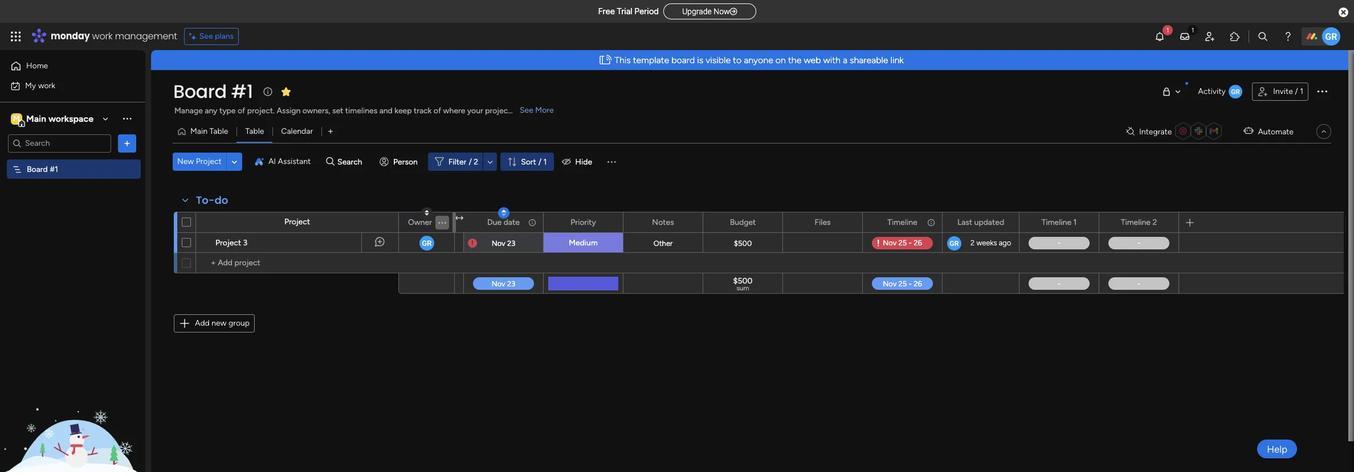 Task type: describe. For each thing, give the bounding box(es) containing it.
on
[[776, 55, 786, 66]]

project for project 3
[[216, 238, 241, 248]]

angle down image
[[232, 158, 237, 166]]

web
[[804, 55, 821, 66]]

my work button
[[7, 77, 123, 95]]

greg robinson image
[[1323, 27, 1341, 46]]

help button
[[1258, 440, 1298, 459]]

$500 sum
[[734, 277, 753, 293]]

timeline 2
[[1122, 218, 1158, 227]]

sort desc image
[[425, 210, 429, 217]]

new project
[[177, 157, 222, 167]]

link
[[891, 55, 904, 66]]

Timeline 2 field
[[1119, 216, 1161, 229]]

manage any type of project. assign owners, set timelines and keep track of where your project stands.
[[175, 106, 539, 116]]

activity
[[1199, 87, 1227, 96]]

work for my
[[38, 81, 55, 90]]

1 of from the left
[[238, 106, 245, 116]]

1 image
[[1188, 23, 1199, 36]]

assign
[[277, 106, 301, 116]]

see plans
[[199, 31, 234, 41]]

due
[[488, 218, 502, 227]]

ai assistant button
[[250, 153, 316, 171]]

management
[[115, 30, 177, 43]]

Notes field
[[650, 216, 677, 229]]

monday
[[51, 30, 90, 43]]

more
[[536, 106, 554, 115]]

see for see more
[[520, 106, 534, 115]]

Last updated field
[[955, 216, 1008, 229]]

dapulse rightstroke image
[[730, 7, 738, 16]]

upgrade now
[[683, 7, 730, 16]]

Timeline field
[[885, 216, 921, 229]]

hide button
[[557, 153, 599, 171]]

automate
[[1259, 127, 1295, 137]]

period
[[635, 6, 659, 17]]

board #1 list box
[[0, 157, 145, 333]]

1 image
[[1163, 23, 1174, 36]]

table inside "button"
[[210, 127, 228, 136]]

to-do
[[196, 193, 228, 208]]

set
[[332, 106, 344, 116]]

priority
[[571, 218, 596, 227]]

new project button
[[173, 153, 226, 171]]

free trial period
[[598, 6, 659, 17]]

2 inside field
[[1153, 218, 1158, 227]]

new
[[177, 157, 194, 167]]

medium
[[569, 238, 598, 248]]

weeks
[[977, 239, 998, 248]]

dapulse close image
[[1340, 7, 1349, 18]]

last
[[958, 218, 973, 227]]

ai assistant
[[269, 157, 311, 167]]

column information image
[[927, 218, 936, 227]]

work for monday
[[92, 30, 113, 43]]

add new group button
[[174, 315, 255, 333]]

any
[[205, 106, 218, 116]]

free
[[598, 6, 615, 17]]

last updated
[[958, 218, 1005, 227]]

sort / 1
[[521, 157, 547, 167]]

timeline 1
[[1042, 218, 1077, 227]]

where
[[443, 106, 466, 116]]

shareable
[[850, 55, 889, 66]]

upgrade now link
[[664, 3, 757, 19]]

person button
[[375, 153, 425, 171]]

notes
[[653, 218, 674, 227]]

arrow down image
[[484, 155, 497, 169]]

the
[[789, 55, 802, 66]]

stands.
[[513, 106, 539, 116]]

board inside list box
[[27, 165, 48, 174]]

0 vertical spatial board #1
[[173, 79, 253, 104]]

to
[[733, 55, 742, 66]]

activity button
[[1194, 83, 1248, 101]]

add new group
[[195, 319, 250, 328]]

files
[[815, 218, 831, 227]]

upgrade
[[683, 7, 712, 16]]

assistant
[[278, 157, 311, 167]]

see for see plans
[[199, 31, 213, 41]]

$500 for $500 sum
[[734, 277, 753, 286]]

main workspace
[[26, 113, 94, 124]]

options image down workspace options icon
[[121, 138, 133, 149]]

project for project
[[285, 217, 310, 227]]

ai logo image
[[255, 157, 264, 167]]

apps image
[[1230, 31, 1242, 42]]

project inside button
[[196, 157, 222, 167]]

visible
[[706, 55, 731, 66]]

sort asc image
[[425, 210, 429, 217]]

options image up ago
[[1004, 213, 1012, 232]]

track
[[414, 106, 432, 116]]

1 horizontal spatial board
[[173, 79, 227, 104]]

do
[[215, 193, 228, 208]]

owners,
[[303, 106, 330, 116]]

0 vertical spatial #1
[[231, 79, 253, 104]]

board
[[672, 55, 695, 66]]

plans
[[215, 31, 234, 41]]

sum
[[737, 285, 750, 293]]

workspace
[[48, 113, 94, 124]]

now
[[714, 7, 730, 16]]

$500 for $500
[[734, 239, 752, 248]]

v2 expand column image
[[456, 214, 464, 224]]

Timeline 1 field
[[1039, 216, 1080, 229]]

help image
[[1283, 31, 1295, 42]]

v2 search image
[[326, 156, 335, 168]]

and
[[380, 106, 393, 116]]

column information image
[[528, 218, 537, 227]]

filter / 2
[[449, 157, 479, 167]]

0 horizontal spatial 2
[[474, 157, 479, 167]]

table inside button
[[245, 127, 264, 136]]

due date
[[488, 218, 520, 227]]

Search field
[[335, 154, 369, 170]]

To-do field
[[193, 193, 231, 208]]

dapulse integrations image
[[1127, 127, 1135, 136]]

home
[[26, 61, 48, 71]]

is
[[698, 55, 704, 66]]

filter
[[449, 157, 467, 167]]

workspace options image
[[121, 113, 133, 124]]

workspace image
[[11, 113, 22, 125]]



Task type: vqa. For each thing, say whether or not it's contained in the screenshot.
"BOARD #1" list box
yes



Task type: locate. For each thing, give the bounding box(es) containing it.
/ right invite
[[1296, 87, 1299, 96]]

Files field
[[812, 216, 834, 229]]

1 vertical spatial 1
[[544, 157, 547, 167]]

0 horizontal spatial board
[[27, 165, 48, 174]]

with
[[824, 55, 841, 66]]

trial
[[617, 6, 633, 17]]

1 vertical spatial 2
[[1153, 218, 1158, 227]]

calendar
[[281, 127, 313, 136]]

help
[[1268, 444, 1288, 455]]

autopilot image
[[1245, 124, 1254, 138]]

timeline for timeline
[[888, 218, 918, 227]]

0 vertical spatial board
[[173, 79, 227, 104]]

table down "any" at the top
[[210, 127, 228, 136]]

2 weeks ago
[[971, 239, 1012, 248]]

board #1 inside list box
[[27, 165, 58, 174]]

options image
[[1316, 84, 1330, 98]]

0 vertical spatial see
[[199, 31, 213, 41]]

0 horizontal spatial of
[[238, 106, 245, 116]]

to-
[[196, 193, 215, 208]]

1 horizontal spatial #1
[[231, 79, 253, 104]]

sort desc image
[[502, 209, 506, 217]]

person
[[394, 157, 418, 167]]

2 table from the left
[[245, 127, 264, 136]]

project
[[485, 106, 511, 116]]

of right 'type'
[[238, 106, 245, 116]]

invite members image
[[1205, 31, 1216, 42]]

/
[[1296, 87, 1299, 96], [469, 157, 472, 167], [539, 157, 542, 167]]

project right new
[[196, 157, 222, 167]]

1 horizontal spatial work
[[92, 30, 113, 43]]

main table
[[190, 127, 228, 136]]

of
[[238, 106, 245, 116], [434, 106, 441, 116]]

1 horizontal spatial 1
[[1074, 218, 1077, 227]]

2 timeline from the left
[[1042, 218, 1072, 227]]

main for main workspace
[[26, 113, 46, 124]]

timeline for timeline 2
[[1122, 218, 1151, 227]]

$500
[[734, 239, 752, 248], [734, 277, 753, 286]]

1 timeline from the left
[[888, 218, 918, 227]]

see left plans
[[199, 31, 213, 41]]

0 vertical spatial main
[[26, 113, 46, 124]]

Search in workspace field
[[24, 137, 95, 150]]

main table button
[[173, 123, 237, 141]]

animation image
[[596, 51, 615, 70]]

new
[[212, 319, 227, 328]]

options image right timeline field
[[927, 213, 935, 232]]

menu image
[[606, 156, 618, 168]]

main
[[26, 113, 46, 124], [190, 127, 208, 136]]

this template board is visible to anyone on the web with a shareable link
[[615, 55, 904, 66]]

1 vertical spatial board
[[27, 165, 48, 174]]

main inside workspace selection element
[[26, 113, 46, 124]]

1 horizontal spatial board #1
[[173, 79, 253, 104]]

lottie animation image
[[0, 358, 145, 473]]

see more link
[[519, 105, 555, 116]]

project 3
[[216, 238, 248, 248]]

1 vertical spatial #1
[[50, 165, 58, 174]]

2 horizontal spatial /
[[1296, 87, 1299, 96]]

0 horizontal spatial #1
[[50, 165, 58, 174]]

board down search in workspace field
[[27, 165, 48, 174]]

table down project.
[[245, 127, 264, 136]]

main inside "button"
[[190, 127, 208, 136]]

type
[[220, 106, 236, 116]]

updated
[[975, 218, 1005, 227]]

select product image
[[10, 31, 22, 42]]

remove from favorites image
[[280, 86, 292, 97]]

keep
[[395, 106, 412, 116]]

work right monday
[[92, 30, 113, 43]]

0 vertical spatial work
[[92, 30, 113, 43]]

0 horizontal spatial see
[[199, 31, 213, 41]]

board #1 up "any" at the top
[[173, 79, 253, 104]]

/ for filter
[[469, 157, 472, 167]]

1 horizontal spatial timeline
[[1042, 218, 1072, 227]]

work right my
[[38, 81, 55, 90]]

group
[[229, 319, 250, 328]]

0 horizontal spatial /
[[469, 157, 472, 167]]

0 horizontal spatial timeline
[[888, 218, 918, 227]]

main right workspace image
[[26, 113, 46, 124]]

m
[[13, 114, 20, 123]]

2
[[474, 157, 479, 167], [1153, 218, 1158, 227], [971, 239, 975, 248]]

2 vertical spatial project
[[216, 238, 241, 248]]

manage
[[175, 106, 203, 116]]

0 vertical spatial $500
[[734, 239, 752, 248]]

0 vertical spatial project
[[196, 157, 222, 167]]

3
[[243, 238, 248, 248]]

2 of from the left
[[434, 106, 441, 116]]

1 vertical spatial board #1
[[27, 165, 58, 174]]

monday work management
[[51, 30, 177, 43]]

see more
[[520, 106, 554, 115]]

1 horizontal spatial main
[[190, 127, 208, 136]]

1
[[1301, 87, 1304, 96], [544, 157, 547, 167], [1074, 218, 1077, 227]]

0 horizontal spatial 1
[[544, 157, 547, 167]]

option
[[0, 159, 145, 161]]

workspace selection element
[[11, 112, 95, 127]]

nov 23
[[492, 239, 516, 248]]

0 horizontal spatial work
[[38, 81, 55, 90]]

/ right sort
[[539, 157, 542, 167]]

options image right date
[[528, 213, 535, 232]]

collapse board header image
[[1320, 127, 1329, 136]]

/ for sort
[[539, 157, 542, 167]]

23
[[508, 239, 516, 248]]

notifications image
[[1155, 31, 1166, 42]]

1 vertical spatial main
[[190, 127, 208, 136]]

1 for invite / 1
[[1301, 87, 1304, 96]]

Budget field
[[727, 216, 759, 229]]

calendar button
[[273, 123, 322, 141]]

project left 3
[[216, 238, 241, 248]]

hide
[[576, 157, 593, 167]]

1 table from the left
[[210, 127, 228, 136]]

#1
[[231, 79, 253, 104], [50, 165, 58, 174]]

lottie animation element
[[0, 358, 145, 473]]

see inside button
[[199, 31, 213, 41]]

invite
[[1274, 87, 1294, 96]]

#1 up 'type'
[[231, 79, 253, 104]]

options image right timeline 1 field
[[1084, 213, 1092, 232]]

v2 overdue deadline image
[[468, 238, 477, 249]]

2 horizontal spatial 2
[[1153, 218, 1158, 227]]

3 timeline from the left
[[1122, 218, 1151, 227]]

board #1 down search in workspace field
[[27, 165, 58, 174]]

this
[[615, 55, 631, 66]]

search everything image
[[1258, 31, 1269, 42]]

date
[[504, 218, 520, 227]]

inbox image
[[1180, 31, 1191, 42]]

+ Add project text field
[[202, 257, 393, 270]]

2 vertical spatial 2
[[971, 239, 975, 248]]

Owner field
[[405, 216, 435, 229]]

board #1
[[173, 79, 253, 104], [27, 165, 58, 174]]

#1 down search in workspace field
[[50, 165, 58, 174]]

nov
[[492, 239, 506, 248]]

see plans button
[[184, 28, 239, 45]]

1 horizontal spatial 2
[[971, 239, 975, 248]]

a
[[843, 55, 848, 66]]

Board #1 field
[[171, 79, 256, 104]]

2 horizontal spatial timeline
[[1122, 218, 1151, 227]]

0 vertical spatial 2
[[474, 157, 479, 167]]

timelines
[[345, 106, 378, 116]]

project.
[[247, 106, 275, 116]]

home button
[[7, 57, 123, 75]]

add view image
[[329, 127, 333, 136]]

2 vertical spatial 1
[[1074, 218, 1077, 227]]

1 horizontal spatial table
[[245, 127, 264, 136]]

/ right filter
[[469, 157, 472, 167]]

invite / 1
[[1274, 87, 1304, 96]]

1 vertical spatial $500
[[734, 277, 753, 286]]

ai
[[269, 157, 276, 167]]

1 vertical spatial project
[[285, 217, 310, 227]]

table button
[[237, 123, 273, 141]]

main for main table
[[190, 127, 208, 136]]

integrate
[[1140, 127, 1173, 137]]

ago
[[1000, 239, 1012, 248]]

table
[[210, 127, 228, 136], [245, 127, 264, 136]]

/ for invite
[[1296, 87, 1299, 96]]

0 vertical spatial 1
[[1301, 87, 1304, 96]]

/ inside button
[[1296, 87, 1299, 96]]

2 horizontal spatial 1
[[1301, 87, 1304, 96]]

board up "any" at the top
[[173, 79, 227, 104]]

1 inside field
[[1074, 218, 1077, 227]]

1 vertical spatial see
[[520, 106, 534, 115]]

1 horizontal spatial of
[[434, 106, 441, 116]]

options image
[[121, 138, 133, 149], [439, 213, 447, 232], [528, 213, 535, 232], [927, 213, 935, 232], [1004, 213, 1012, 232], [1084, 213, 1092, 232]]

of right track
[[434, 106, 441, 116]]

timeline
[[888, 218, 918, 227], [1042, 218, 1072, 227], [1122, 218, 1151, 227]]

0 horizontal spatial board #1
[[27, 165, 58, 174]]

1 for sort / 1
[[544, 157, 547, 167]]

1 vertical spatial work
[[38, 81, 55, 90]]

see left more
[[520, 106, 534, 115]]

see
[[199, 31, 213, 41], [520, 106, 534, 115]]

Priority field
[[568, 216, 599, 229]]

project up + add project text box
[[285, 217, 310, 227]]

sort
[[521, 157, 537, 167]]

other
[[654, 240, 673, 248]]

my work
[[25, 81, 55, 90]]

0 horizontal spatial table
[[210, 127, 228, 136]]

timeline for timeline 1
[[1042, 218, 1072, 227]]

0 horizontal spatial main
[[26, 113, 46, 124]]

#1 inside list box
[[50, 165, 58, 174]]

Due date field
[[485, 216, 523, 229]]

main down manage
[[190, 127, 208, 136]]

options image left v2 expand column icon
[[439, 213, 447, 232]]

project
[[196, 157, 222, 167], [285, 217, 310, 227], [216, 238, 241, 248]]

owner
[[408, 218, 432, 227]]

1 horizontal spatial see
[[520, 106, 534, 115]]

show board description image
[[261, 86, 275, 98]]

your
[[468, 106, 483, 116]]

1 inside button
[[1301, 87, 1304, 96]]

my
[[25, 81, 36, 90]]

template
[[633, 55, 670, 66]]

budget
[[730, 218, 756, 227]]

work inside button
[[38, 81, 55, 90]]

board
[[173, 79, 227, 104], [27, 165, 48, 174]]

1 horizontal spatial /
[[539, 157, 542, 167]]



